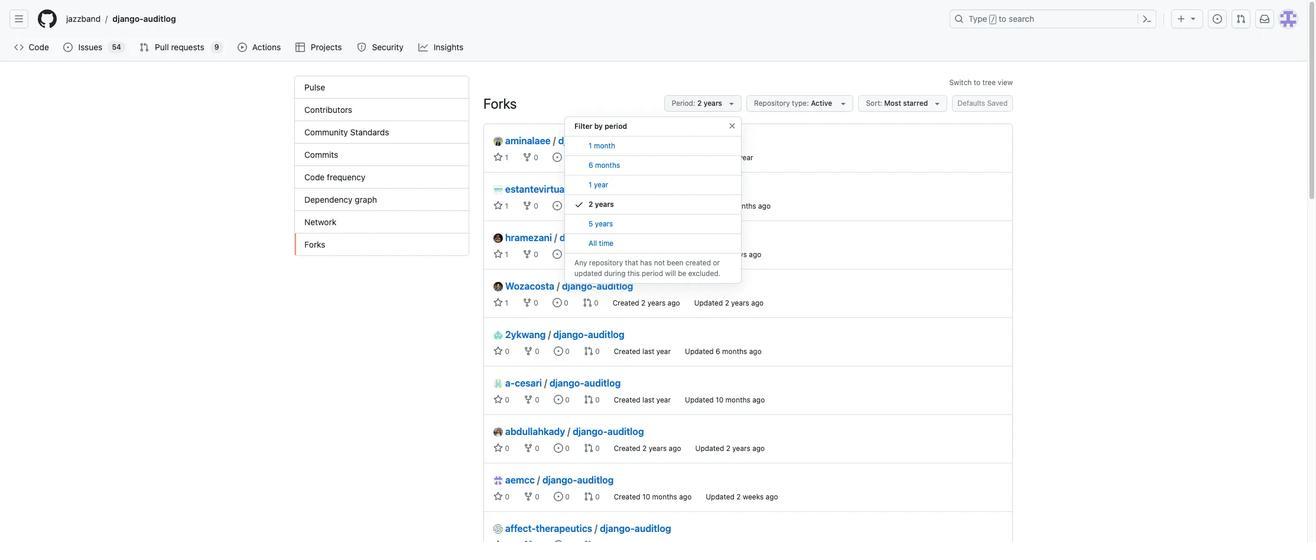 Task type: vqa. For each thing, say whether or not it's contained in the screenshot.


Task type: describe. For each thing, give the bounding box(es) containing it.
repository
[[755, 99, 790, 108]]

by
[[595, 122, 603, 131]]

created 10 months ago
[[614, 493, 692, 501]]

git pull request image for hramezani
[[583, 250, 592, 259]]

commits link
[[295, 144, 469, 166]]

type / to search
[[969, 14, 1035, 24]]

2 years link
[[565, 195, 742, 215]]

2 down updated 10 months ago
[[727, 444, 731, 453]]

/ for a-cesari
[[545, 378, 547, 389]]

@2ykwang image
[[494, 331, 503, 340]]

issue opened image for 2ykwang
[[554, 347, 563, 356]]

insights
[[434, 42, 464, 52]]

auditlog for abdullahkady
[[608, 426, 644, 437]]

table image
[[296, 43, 305, 52]]

tree
[[983, 78, 996, 87]]

2 down any repository that has not been created or updated during this period will be excluded.
[[642, 299, 646, 307]]

last for 2ykwang
[[643, 347, 655, 356]]

will
[[666, 269, 676, 278]]

1 for wozacosta
[[503, 299, 509, 307]]

be
[[678, 269, 687, 278]]

1 year link
[[565, 176, 742, 195]]

@abdullahkady image
[[494, 428, 503, 437]]

2 up created 10 months ago
[[643, 444, 647, 453]]

repo forked image for affect-therapeutics
[[524, 540, 533, 542]]

2 left weeks
[[737, 493, 741, 501]]

code frequency
[[305, 172, 366, 182]]

community
[[305, 127, 348, 137]]

insights element
[[294, 76, 470, 256]]

days
[[732, 250, 747, 259]]

sort:
[[867, 99, 883, 108]]

updated 2 years ago for abdullahkady
[[696, 444, 765, 453]]

0 vertical spatial period
[[605, 122, 627, 131]]

contributors link
[[295, 99, 469, 121]]

2 up 1 year link
[[642, 153, 646, 162]]

star image for aminalaee
[[494, 153, 503, 162]]

@hramezani image
[[494, 234, 503, 243]]

last for a-cesari
[[643, 396, 655, 404]]

all
[[589, 239, 597, 248]]

repo forked image for a-cesari
[[524, 395, 533, 404]]

switch to tree view
[[950, 78, 1014, 87]]

security link
[[352, 38, 409, 56]]

hramezani link
[[494, 231, 552, 245]]

2 left days
[[726, 250, 730, 259]]

django-auditlog link for 2ykwang
[[554, 329, 625, 340]]

starred
[[904, 99, 929, 108]]

/ for hramezani
[[555, 232, 558, 243]]

star image for 2ykwang
[[494, 347, 503, 356]]

/ for estantevirtual
[[570, 184, 573, 195]]

star image for a-cesari
[[494, 395, 503, 404]]

created for wozacosta
[[613, 299, 640, 307]]

all time
[[589, 239, 614, 248]]

repo forked image for estantevirtual
[[523, 201, 532, 211]]

updated last year
[[695, 153, 754, 162]]

django-auditlog link for hramezani
[[560, 232, 631, 243]]

pulse link
[[295, 76, 469, 99]]

django-auditlog link for aminalaee
[[559, 135, 630, 146]]

issue opened image for estantevirtual
[[553, 201, 562, 211]]

created for aemcc
[[614, 493, 641, 501]]

0 horizontal spatial 6
[[589, 161, 594, 170]]

forks link
[[295, 234, 469, 255]]

/ django-auditlog for aminalaee
[[553, 135, 630, 146]]

plus image
[[1177, 14, 1187, 24]]

1 for hramezani
[[503, 250, 509, 259]]

7
[[726, 202, 730, 211]]

1 for estantevirtual
[[503, 202, 509, 211]]

search
[[1009, 14, 1035, 24]]

@wozacosta image
[[494, 282, 503, 292]]

community standards link
[[295, 121, 469, 144]]

has
[[641, 258, 652, 267]]

this
[[628, 269, 640, 278]]

1 link for aminalaee
[[494, 153, 509, 162]]

homepage image
[[38, 9, 57, 28]]

issue opened image for wozacosta
[[553, 298, 562, 307]]

therapeutics
[[536, 523, 593, 534]]

/ for affect-therapeutics
[[595, 523, 598, 534]]

insights link
[[414, 38, 469, 56]]

star image for hramezani
[[494, 250, 503, 259]]

2ykwang link
[[494, 328, 546, 342]]

django- for aemcc
[[543, 475, 578, 485]]

created for abdullahkady
[[614, 444, 641, 453]]

created for aminalaee
[[613, 153, 640, 162]]

requests
[[171, 42, 204, 52]]

that
[[625, 258, 639, 267]]

years inside 2 years link
[[595, 200, 614, 209]]

/ inside jazzband / django-auditlog
[[105, 14, 108, 24]]

close menu image
[[728, 121, 737, 131]]

active
[[811, 99, 833, 108]]

3
[[642, 250, 646, 259]]

django-auditlog link for aemcc
[[543, 475, 614, 485]]

months for created 10 months ago
[[653, 493, 678, 501]]

7 months ago
[[726, 202, 771, 211]]

0 vertical spatial last
[[725, 153, 737, 162]]

jazzband
[[66, 14, 101, 24]]

git pull request image for a-cesari
[[584, 395, 594, 404]]

graph
[[355, 195, 377, 205]]

dependency
[[305, 195, 353, 205]]

code for code frequency
[[305, 172, 325, 182]]

been
[[667, 258, 684, 267]]

9
[[215, 43, 219, 51]]

issue opened image for hramezani
[[553, 250, 562, 259]]

code link
[[9, 38, 54, 56]]

repo forked image for wozacosta
[[523, 298, 532, 307]]

list containing jazzband
[[61, 9, 943, 28]]

django- for wozacosta
[[562, 281, 597, 292]]

1 horizontal spatial 6
[[716, 347, 721, 356]]

network link
[[295, 211, 469, 234]]

@affect therapeutics image
[[494, 525, 503, 534]]

jazzband / django-auditlog
[[66, 14, 176, 24]]

hramezani
[[506, 232, 552, 243]]

aminalaee
[[506, 135, 551, 146]]

updated for hramezani
[[695, 250, 724, 259]]

shield image
[[357, 43, 367, 52]]

view
[[998, 78, 1014, 87]]

most
[[885, 99, 902, 108]]

2ykwang
[[506, 329, 546, 340]]

dependency graph link
[[295, 189, 469, 211]]

@aminalaee image
[[494, 137, 503, 146]]

updated for abdullahkady
[[696, 444, 725, 453]]

/ django-auditlog for wozacosta
[[557, 281, 634, 292]]

created 2 years ago for aminalaee
[[613, 153, 680, 162]]

triangle down image
[[727, 99, 737, 108]]

affect-therapeutics
[[506, 523, 593, 534]]

repository
[[589, 258, 623, 267]]

6 months link
[[565, 156, 742, 176]]

years down days
[[732, 299, 750, 307]]

repository type: active
[[755, 99, 835, 108]]

django- for aminalaee
[[559, 135, 593, 146]]

community standards
[[305, 127, 389, 137]]

filter
[[575, 122, 593, 131]]

dependency graph
[[305, 195, 377, 205]]

years up created 10 months ago
[[649, 444, 667, 453]]

updated 2 years ago for wozacosta
[[695, 299, 764, 307]]

updated 2 weeks ago
[[706, 493, 779, 501]]

time
[[599, 239, 614, 248]]

repo forked image for aemcc
[[524, 492, 533, 501]]

django-auditlog link for wozacosta
[[562, 281, 634, 292]]

1 link for estantevirtual
[[494, 201, 509, 211]]

play image
[[238, 43, 247, 52]]

2 horizontal spatial triangle down image
[[1189, 14, 1199, 23]]

actions
[[252, 42, 281, 52]]

git pull request image for aminalaee
[[583, 153, 592, 162]]

affect-
[[506, 523, 536, 534]]

aemcc
[[506, 475, 535, 485]]

wozacosta link
[[494, 279, 555, 293]]

0 vertical spatial forks
[[484, 95, 517, 112]]

django- for 2ykwang
[[554, 329, 588, 340]]

2 right period:
[[698, 99, 702, 108]]

created 2 years ago for wozacosta
[[613, 299, 680, 307]]



Task type: locate. For each thing, give the bounding box(es) containing it.
star image for aemcc
[[494, 492, 503, 501]]

projects link
[[291, 38, 348, 56]]

git pull request image
[[140, 43, 149, 52], [583, 250, 592, 259], [584, 444, 594, 453], [584, 492, 594, 501]]

1 repo forked image from the top
[[524, 347, 533, 356]]

issue opened image left issues
[[63, 43, 73, 52]]

1 month link
[[565, 137, 742, 156]]

last
[[725, 153, 737, 162], [643, 347, 655, 356], [643, 396, 655, 404]]

auditlog for hramezani
[[595, 232, 631, 243]]

5 years link
[[565, 215, 742, 234]]

@aemcc image
[[494, 476, 503, 485]]

django-auditlog link for abdullahkady
[[573, 426, 644, 437]]

star image down @hramezani icon
[[494, 250, 503, 259]]

period: 2 years
[[672, 99, 723, 108]]

1 vertical spatial period
[[642, 269, 664, 278]]

4 star image from the top
[[494, 540, 503, 542]]

repo forked image down estantevirtual link
[[523, 201, 532, 211]]

created
[[686, 258, 711, 267]]

1 created last year from the top
[[614, 347, 671, 356]]

during
[[604, 269, 626, 278]]

1 vertical spatial forks
[[305, 239, 326, 250]]

star image down @wozacosta image
[[494, 298, 503, 307]]

/ django-auditlog
[[553, 135, 630, 146], [570, 184, 646, 195], [555, 232, 631, 243], [557, 281, 634, 292], [548, 329, 625, 340], [545, 378, 621, 389], [568, 426, 644, 437], [538, 475, 614, 485], [595, 523, 672, 534]]

repo forked image down affect-
[[524, 540, 533, 542]]

star image for wozacosta
[[494, 298, 503, 307]]

updated
[[575, 269, 603, 278]]

repo forked image
[[524, 347, 533, 356], [524, 395, 533, 404], [524, 492, 533, 501]]

repo forked image for hramezani
[[523, 250, 532, 259]]

created for hramezani
[[613, 250, 640, 259]]

code inside 'link'
[[305, 172, 325, 182]]

star image for estantevirtual
[[494, 201, 503, 211]]

triangle down image for sort: most starred
[[933, 99, 943, 108]]

estantevirtual link
[[494, 182, 567, 196]]

issue opened image down the 'abdullahkady'
[[554, 444, 563, 453]]

/ left 1 year at top
[[570, 184, 573, 195]]

0 vertical spatial repo forked image
[[524, 347, 533, 356]]

0 horizontal spatial 10
[[643, 493, 651, 501]]

auditlog for 2ykwang
[[588, 329, 625, 340]]

5
[[589, 219, 593, 228]]

updated down updated 6 months ago
[[685, 396, 714, 404]]

repo forked image down aemcc
[[524, 492, 533, 501]]

auditlog for affect-therapeutics
[[635, 523, 672, 534]]

star image down @2ykwang icon
[[494, 347, 503, 356]]

/ right the therapeutics
[[595, 523, 598, 534]]

command palette image
[[1143, 14, 1153, 24]]

repo forked image down "wozacosta"
[[523, 298, 532, 307]]

projects
[[311, 42, 342, 52]]

2 inside 2 years link
[[589, 200, 593, 209]]

1 down @hramezani icon
[[503, 250, 509, 259]]

updated 2 years ago down excluded.
[[695, 299, 764, 307]]

2 vertical spatial last
[[643, 396, 655, 404]]

2 vertical spatial repo forked image
[[524, 492, 533, 501]]

years up 1 year link
[[648, 153, 666, 162]]

issue opened image up the 'abdullahkady'
[[554, 395, 563, 404]]

1 vertical spatial last
[[643, 347, 655, 356]]

6 up 1 year at top
[[589, 161, 594, 170]]

1 vertical spatial created 2 years ago
[[613, 299, 680, 307]]

triangle down image for repository type: active
[[839, 99, 849, 108]]

month
[[594, 141, 616, 150]]

updated left weeks
[[706, 493, 735, 501]]

0 horizontal spatial to
[[974, 78, 981, 87]]

aminalaee link
[[494, 134, 551, 148]]

54
[[112, 43, 121, 51]]

created for a-cesari
[[614, 396, 641, 404]]

wozacosta
[[506, 281, 555, 292]]

issue opened image for aemcc
[[554, 492, 563, 501]]

1 vertical spatial 6
[[716, 347, 721, 356]]

triangle down image right starred
[[933, 99, 943, 108]]

triangle down image right plus image
[[1189, 14, 1199, 23]]

filter by period
[[575, 122, 627, 131]]

created last year for 2ykwang
[[614, 347, 671, 356]]

issue opened image for affect-therapeutics
[[554, 540, 563, 542]]

django-auditlog link
[[108, 9, 181, 28], [559, 135, 630, 146], [575, 184, 646, 195], [560, 232, 631, 243], [562, 281, 634, 292], [554, 329, 625, 340], [550, 378, 621, 389], [573, 426, 644, 437], [543, 475, 614, 485], [600, 523, 672, 534]]

saved
[[988, 99, 1008, 108]]

1 down @wozacosta image
[[503, 299, 509, 307]]

code right code image
[[29, 42, 49, 52]]

period inside any repository that has not been created or updated during this period will be excluded.
[[642, 269, 664, 278]]

4 1 link from the top
[[494, 298, 509, 307]]

updated down updated 10 months ago
[[696, 444, 725, 453]]

year
[[739, 153, 754, 162], [594, 180, 609, 189], [657, 347, 671, 356], [657, 396, 671, 404]]

1 horizontal spatial to
[[999, 14, 1007, 24]]

1 star image from the top
[[494, 153, 503, 162]]

/ right "hramezani" on the left top of the page
[[555, 232, 558, 243]]

a-cesari
[[506, 378, 542, 389]]

2 right check image
[[589, 200, 593, 209]]

/ for aemcc
[[538, 475, 540, 485]]

/ right cesari
[[545, 378, 547, 389]]

repo forked image down cesari
[[524, 395, 533, 404]]

0
[[532, 153, 539, 162], [562, 153, 569, 162], [592, 153, 599, 162], [532, 202, 539, 211], [562, 202, 569, 211], [592, 202, 599, 211], [532, 250, 539, 259], [562, 250, 569, 259], [592, 250, 599, 259], [532, 299, 539, 307], [562, 299, 569, 307], [592, 299, 599, 307], [503, 347, 510, 356], [533, 347, 540, 356], [563, 347, 570, 356], [594, 347, 600, 356], [503, 396, 510, 404], [533, 396, 540, 404], [563, 396, 570, 404], [594, 396, 600, 404], [503, 444, 510, 453], [533, 444, 540, 453], [563, 444, 570, 453], [594, 444, 600, 453], [503, 493, 510, 501], [533, 493, 540, 501], [563, 493, 570, 501], [594, 493, 600, 501]]

type:
[[792, 99, 809, 108]]

/ right 2ykwang
[[548, 329, 551, 340]]

years down will
[[648, 299, 666, 307]]

/ django-auditlog for estantevirtual
[[570, 184, 646, 195]]

3 repo forked image from the top
[[524, 492, 533, 501]]

git pull request image for estantevirtual
[[583, 201, 592, 211]]

0 horizontal spatial forks
[[305, 239, 326, 250]]

@a cesari image
[[494, 379, 503, 389]]

years up updated 2 weeks ago
[[733, 444, 751, 453]]

pull
[[155, 42, 169, 52]]

years left triangle down image
[[704, 99, 723, 108]]

abdullahkady
[[506, 426, 565, 437]]

estantevirtual
[[506, 184, 567, 195]]

frequency
[[327, 172, 366, 182]]

django- down "updated"
[[562, 281, 597, 292]]

1 horizontal spatial 10
[[716, 396, 724, 404]]

years inside 5 years link
[[595, 219, 613, 228]]

period down has
[[642, 269, 664, 278]]

1 down @estantevirtual image
[[503, 202, 509, 211]]

10
[[716, 396, 724, 404], [643, 493, 651, 501]]

star image for abdullahkady
[[494, 444, 503, 453]]

created 3 years ago
[[613, 250, 681, 259]]

6 months
[[589, 161, 620, 170]]

1 horizontal spatial code
[[305, 172, 325, 182]]

star image down @abdullahkady icon at bottom left
[[494, 444, 503, 453]]

pull requests
[[155, 42, 204, 52]]

issue opened image for abdullahkady
[[554, 444, 563, 453]]

repo forked image for abdullahkady
[[524, 444, 533, 453]]

/ django-auditlog for a-cesari
[[545, 378, 621, 389]]

django- for hramezani
[[560, 232, 595, 243]]

1 1 link from the top
[[494, 153, 509, 162]]

jazzband link
[[61, 9, 105, 28]]

auditlog inside jazzband / django-auditlog
[[144, 14, 176, 24]]

0 vertical spatial to
[[999, 14, 1007, 24]]

django- for a-cesari
[[550, 378, 585, 389]]

django- right 2ykwang
[[554, 329, 588, 340]]

django- down 5
[[560, 232, 595, 243]]

contributors
[[305, 105, 352, 115]]

1 link down @estantevirtual image
[[494, 201, 509, 211]]

10 for created
[[643, 493, 651, 501]]

5 years
[[589, 219, 613, 228]]

check image
[[575, 200, 584, 209]]

updated up updated 10 months ago
[[685, 347, 714, 356]]

updated down excluded.
[[695, 299, 723, 307]]

1 vertical spatial created last year
[[614, 396, 671, 404]]

/ for aminalaee
[[553, 135, 556, 146]]

code frequency link
[[295, 166, 469, 189]]

1 up 2 years
[[589, 180, 592, 189]]

/ right aemcc
[[538, 475, 540, 485]]

1 link down @wozacosta image
[[494, 298, 509, 307]]

updated for a-cesari
[[685, 396, 714, 404]]

abdullahkady link
[[494, 425, 565, 439]]

1 vertical spatial 10
[[643, 493, 651, 501]]

star image
[[494, 153, 503, 162], [494, 201, 503, 211], [494, 298, 503, 307], [494, 395, 503, 404], [494, 444, 503, 453]]

django- down created 10 months ago
[[600, 523, 635, 534]]

/ right "wozacosta"
[[557, 281, 560, 292]]

1 link down @aminalaee image
[[494, 153, 509, 162]]

0 vertical spatial updated 2 years ago
[[695, 299, 764, 307]]

5 star image from the top
[[494, 444, 503, 453]]

years right 3
[[648, 250, 666, 259]]

weeks
[[743, 493, 764, 501]]

0 vertical spatial 6
[[589, 161, 594, 170]]

updated for wozacosta
[[695, 299, 723, 307]]

/ inside type / to search
[[991, 15, 996, 24]]

issue opened image
[[63, 43, 73, 52], [553, 250, 562, 259], [554, 395, 563, 404], [554, 444, 563, 453]]

1 horizontal spatial forks
[[484, 95, 517, 112]]

1 link
[[494, 153, 509, 162], [494, 201, 509, 211], [494, 250, 509, 259], [494, 298, 509, 307]]

django- down filter
[[559, 135, 593, 146]]

created last year for a-cesari
[[614, 396, 671, 404]]

git pull request image for 2ykwang
[[584, 347, 594, 356]]

/ django-auditlog for abdullahkady
[[568, 426, 644, 437]]

commits
[[305, 150, 338, 160]]

any
[[575, 258, 587, 267]]

created 2 years ago up created 10 months ago
[[614, 444, 682, 453]]

1 horizontal spatial triangle down image
[[933, 99, 943, 108]]

2 repo forked image from the top
[[524, 395, 533, 404]]

6
[[589, 161, 594, 170], [716, 347, 721, 356]]

security
[[372, 42, 404, 52]]

2 vertical spatial created 2 years ago
[[614, 444, 682, 453]]

django- for estantevirtual
[[575, 184, 610, 195]]

/ right aminalaee
[[553, 135, 556, 146]]

2
[[698, 99, 702, 108], [642, 153, 646, 162], [589, 200, 593, 209], [726, 250, 730, 259], [642, 299, 646, 307], [725, 299, 730, 307], [643, 444, 647, 453], [727, 444, 731, 453], [737, 493, 741, 501]]

star image down @aemcc image
[[494, 492, 503, 501]]

django- up 2 years
[[575, 184, 610, 195]]

created 2 years ago for abdullahkady
[[614, 444, 682, 453]]

all time link
[[565, 234, 742, 254]]

2 star image from the top
[[494, 201, 503, 211]]

cesari
[[515, 378, 542, 389]]

1 left month
[[589, 141, 592, 150]]

3 star image from the top
[[494, 492, 503, 501]]

to left the tree
[[974, 78, 981, 87]]

0 horizontal spatial period
[[605, 122, 627, 131]]

a-cesari link
[[494, 376, 542, 390]]

1 for aminalaee
[[503, 153, 509, 162]]

django- inside jazzband / django-auditlog
[[113, 14, 144, 24]]

code down 'commits' at the top of page
[[305, 172, 325, 182]]

git pull request image for wozacosta
[[583, 298, 592, 307]]

repo forked image for 2ykwang
[[524, 347, 533, 356]]

network
[[305, 217, 337, 227]]

months for updated 6 months ago
[[723, 347, 748, 356]]

issue opened image
[[1213, 14, 1223, 24], [553, 153, 562, 162], [553, 201, 562, 211], [553, 298, 562, 307], [554, 347, 563, 356], [554, 492, 563, 501], [554, 540, 563, 542]]

2 1 link from the top
[[494, 201, 509, 211]]

auditlog for a-cesari
[[585, 378, 621, 389]]

defaults saved button
[[953, 95, 1014, 112]]

0 vertical spatial created 2 years ago
[[613, 153, 680, 162]]

auditlog for estantevirtual
[[610, 184, 646, 195]]

@estantevirtual image
[[494, 185, 503, 195]]

sort: most starred
[[867, 99, 929, 108]]

graph image
[[419, 43, 428, 52]]

switch
[[950, 78, 972, 87]]

or
[[713, 258, 720, 267]]

updated down period: 2 years
[[695, 153, 723, 162]]

3 star image from the top
[[494, 298, 503, 307]]

1 link for hramezani
[[494, 250, 509, 259]]

forks
[[484, 95, 517, 112], [305, 239, 326, 250]]

repo forked image down "hramezani" on the left top of the page
[[523, 250, 532, 259]]

django-auditlog link for a-cesari
[[550, 378, 621, 389]]

list
[[61, 9, 943, 28]]

git pull request image
[[1237, 14, 1247, 24], [583, 153, 592, 162], [583, 201, 592, 211], [583, 298, 592, 307], [584, 347, 594, 356], [584, 395, 594, 404], [584, 540, 594, 542]]

django- right aemcc
[[543, 475, 578, 485]]

1 link down @hramezani icon
[[494, 250, 509, 259]]

django-auditlog link for estantevirtual
[[575, 184, 646, 195]]

created for 2ykwang
[[614, 347, 641, 356]]

type
[[969, 14, 988, 24]]

/ for abdullahkady
[[568, 426, 571, 437]]

star image down @a cesari icon
[[494, 395, 503, 404]]

1 vertical spatial code
[[305, 172, 325, 182]]

actions link
[[233, 38, 286, 56]]

created 2 years ago up 1 year link
[[613, 153, 680, 162]]

star image down @aminalaee image
[[494, 153, 503, 162]]

forks inside insights element
[[305, 239, 326, 250]]

/ for wozacosta
[[557, 281, 560, 292]]

star image down @estantevirtual image
[[494, 201, 503, 211]]

menu containing 1 month
[[565, 137, 742, 254]]

repo forked image for aminalaee
[[523, 153, 532, 162]]

repo forked image
[[523, 153, 532, 162], [523, 201, 532, 211], [523, 250, 532, 259], [523, 298, 532, 307], [524, 444, 533, 453], [524, 540, 533, 542]]

auditlog for wozacosta
[[597, 281, 634, 292]]

aemcc link
[[494, 473, 535, 487]]

django-auditlog link for affect-therapeutics
[[600, 523, 672, 534]]

star image down @affect therapeutics image
[[494, 540, 503, 542]]

1 vertical spatial updated 2 years ago
[[696, 444, 765, 453]]

repo forked image down 2ykwang
[[524, 347, 533, 356]]

switch to tree view link
[[950, 78, 1014, 87]]

code image
[[14, 43, 24, 52]]

triangle down image right "active"
[[839, 99, 849, 108]]

1 year
[[589, 180, 609, 189]]

django- for abdullahkady
[[573, 426, 608, 437]]

years right 5
[[595, 219, 613, 228]]

updated 2 days ago
[[695, 250, 762, 259]]

2 star image from the top
[[494, 347, 503, 356]]

issue opened image left any
[[553, 250, 562, 259]]

code for code
[[29, 42, 49, 52]]

issue opened image for aminalaee
[[553, 153, 562, 162]]

/ right jazzband
[[105, 14, 108, 24]]

any repository that has not been created or updated during this period will be excluded.
[[575, 258, 721, 278]]

django- up 54
[[113, 14, 144, 24]]

0 horizontal spatial triangle down image
[[839, 99, 849, 108]]

forks down network
[[305, 239, 326, 250]]

git pull request image for aemcc
[[584, 492, 594, 501]]

updated for aemcc
[[706, 493, 735, 501]]

years up 5 years
[[595, 200, 614, 209]]

triangle down image
[[1189, 14, 1199, 23], [839, 99, 849, 108], [933, 99, 943, 108]]

6 up updated 10 months ago
[[716, 347, 721, 356]]

defaults saved
[[958, 99, 1008, 108]]

1 vertical spatial repo forked image
[[524, 395, 533, 404]]

updated for 2ykwang
[[685, 347, 714, 356]]

/ django-auditlog for affect-therapeutics
[[595, 523, 672, 534]]

a-
[[506, 378, 515, 389]]

auditlog for aemcc
[[578, 475, 614, 485]]

to left "search"
[[999, 14, 1007, 24]]

git pull request image for abdullahkady
[[584, 444, 594, 453]]

django- right cesari
[[550, 378, 585, 389]]

10 for updated
[[716, 396, 724, 404]]

star image for affect-therapeutics
[[494, 540, 503, 542]]

period right by
[[605, 122, 627, 131]]

repo forked image down aminalaee
[[523, 153, 532, 162]]

created 2 years ago down 'this'
[[613, 299, 680, 307]]

/ right type
[[991, 15, 996, 24]]

1 star image from the top
[[494, 250, 503, 259]]

0 vertical spatial created last year
[[614, 347, 671, 356]]

1 horizontal spatial period
[[642, 269, 664, 278]]

/ for 2ykwang
[[548, 329, 551, 340]]

4 star image from the top
[[494, 395, 503, 404]]

pulse
[[305, 82, 325, 92]]

notifications image
[[1261, 14, 1270, 24]]

months for updated 10 months ago
[[726, 396, 751, 404]]

ago
[[668, 153, 680, 162], [759, 202, 771, 211], [668, 250, 681, 259], [749, 250, 762, 259], [668, 299, 680, 307], [752, 299, 764, 307], [750, 347, 762, 356], [753, 396, 765, 404], [669, 444, 682, 453], [753, 444, 765, 453], [680, 493, 692, 501], [766, 493, 779, 501]]

forks up @aminalaee image
[[484, 95, 517, 112]]

/ django-auditlog for hramezani
[[555, 232, 631, 243]]

0 vertical spatial 10
[[716, 396, 724, 404]]

updated 2 years ago down updated 10 months ago
[[696, 444, 765, 453]]

star image
[[494, 250, 503, 259], [494, 347, 503, 356], [494, 492, 503, 501], [494, 540, 503, 542]]

menu
[[565, 137, 742, 254]]

2 down updated 2 days ago
[[725, 299, 730, 307]]

0 horizontal spatial code
[[29, 42, 49, 52]]

0 vertical spatial code
[[29, 42, 49, 52]]

1 month
[[589, 141, 616, 150]]

git pull request image for affect-therapeutics
[[584, 540, 594, 542]]

3 1 link from the top
[[494, 250, 509, 259]]

auditlog for aminalaee
[[593, 135, 630, 146]]

to
[[999, 14, 1007, 24], [974, 78, 981, 87]]

updated up excluded.
[[695, 250, 724, 259]]

2 created last year from the top
[[614, 396, 671, 404]]

1 vertical spatial to
[[974, 78, 981, 87]]

/ django-auditlog for 2ykwang
[[548, 329, 625, 340]]

django- right the 'abdullahkady'
[[573, 426, 608, 437]]

/ right the 'abdullahkady'
[[568, 426, 571, 437]]

issue opened image for a-cesari
[[554, 395, 563, 404]]

repo forked image down abdullahkady link at the bottom
[[524, 444, 533, 453]]

django-
[[113, 14, 144, 24], [559, 135, 593, 146], [575, 184, 610, 195], [560, 232, 595, 243], [562, 281, 597, 292], [554, 329, 588, 340], [550, 378, 585, 389], [573, 426, 608, 437], [543, 475, 578, 485], [600, 523, 635, 534]]

1 down @aminalaee image
[[503, 153, 509, 162]]



